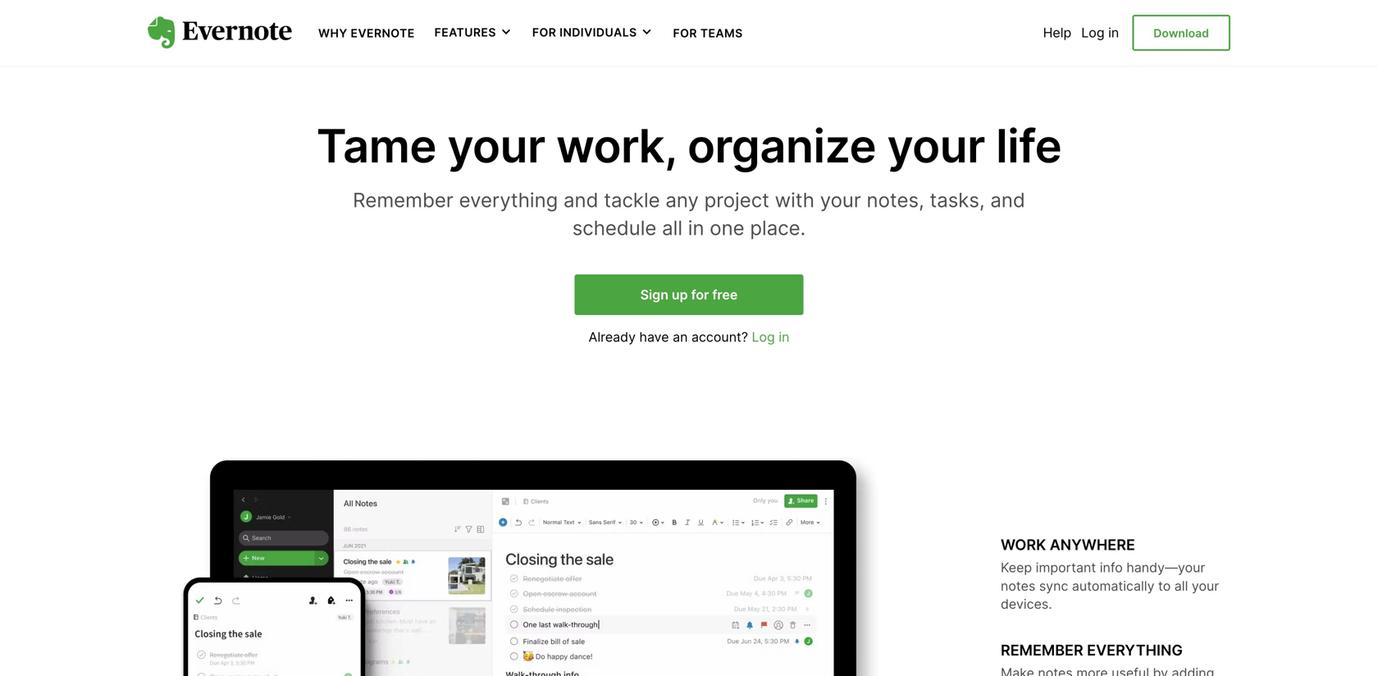 Task type: vqa. For each thing, say whether or not it's contained in the screenshot.
the leftmost 'Remember'
yes



Task type: describe. For each thing, give the bounding box(es) containing it.
place.
[[750, 216, 806, 240]]

for for for individuals
[[532, 26, 557, 40]]

evernote ui on desktop and mobile image
[[148, 452, 935, 676]]

0 horizontal spatial log
[[752, 329, 775, 345]]

an
[[673, 329, 688, 345]]

devices.
[[1001, 596, 1052, 612]]

sync
[[1039, 578, 1069, 594]]

already
[[589, 329, 636, 345]]

for teams
[[673, 26, 743, 40]]

2 horizontal spatial in
[[1109, 25, 1119, 41]]

evernote
[[351, 26, 415, 40]]

automatically
[[1072, 578, 1155, 594]]

sign
[[640, 287, 669, 303]]

your inside remember everything and tackle any project with your notes, tasks, and schedule all in one place.
[[820, 188, 861, 212]]

info
[[1100, 559, 1123, 575]]

tame
[[317, 118, 436, 174]]

for teams link
[[673, 25, 743, 41]]

tackle
[[604, 188, 660, 212]]

remember everything and tackle any project with your notes, tasks, and schedule all in one place.
[[353, 188, 1025, 240]]

organize
[[688, 118, 876, 174]]

1 vertical spatial log in link
[[752, 329, 790, 345]]

for
[[691, 287, 709, 303]]

0 vertical spatial log
[[1082, 25, 1105, 41]]

features button
[[435, 25, 513, 41]]

evernote logo image
[[148, 16, 292, 49]]

work
[[1001, 536, 1046, 554]]

in inside remember everything and tackle any project with your notes, tasks, and schedule all in one place.
[[688, 216, 704, 240]]

work anywhere keep important info handy—your notes sync automatically to all your devices.
[[1001, 536, 1219, 612]]

2 and from the left
[[991, 188, 1025, 212]]

0 vertical spatial log in link
[[1082, 25, 1119, 41]]

life
[[996, 118, 1062, 174]]

why evernote
[[318, 26, 415, 40]]

for individuals button
[[532, 25, 654, 41]]

help link
[[1043, 25, 1072, 41]]

remember everything
[[1001, 641, 1183, 659]]

schedule
[[573, 216, 657, 240]]

everything for remember everything
[[1087, 641, 1183, 659]]

to
[[1159, 578, 1171, 594]]



Task type: locate. For each thing, give the bounding box(es) containing it.
account?
[[692, 329, 748, 345]]

help
[[1043, 25, 1072, 41]]

1 horizontal spatial everything
[[1087, 641, 1183, 659]]

with
[[775, 188, 815, 212]]

all down any
[[662, 216, 683, 240]]

for individuals
[[532, 26, 637, 40]]

why
[[318, 26, 348, 40]]

download link
[[1132, 15, 1231, 51]]

for inside for individuals button
[[532, 26, 557, 40]]

notes,
[[867, 188, 924, 212]]

log
[[1082, 25, 1105, 41], [752, 329, 775, 345]]

0 horizontal spatial all
[[662, 216, 683, 240]]

and up schedule
[[564, 188, 599, 212]]

already have an account? log in
[[589, 329, 790, 345]]

sign up for free
[[640, 287, 738, 303]]

keep
[[1001, 559, 1032, 575]]

all inside work anywhere keep important info handy—your notes sync automatically to all your devices.
[[1175, 578, 1188, 594]]

individuals
[[560, 26, 637, 40]]

1 horizontal spatial all
[[1175, 578, 1188, 594]]

2 vertical spatial in
[[779, 329, 790, 345]]

free
[[712, 287, 738, 303]]

0 horizontal spatial for
[[532, 26, 557, 40]]

everything for remember everything and tackle any project with your notes, tasks, and schedule all in one place.
[[459, 188, 558, 212]]

for left individuals
[[532, 26, 557, 40]]

log in link right "help"
[[1082, 25, 1119, 41]]

1 horizontal spatial and
[[991, 188, 1025, 212]]

anywhere
[[1050, 536, 1135, 554]]

remember for remember everything
[[1001, 641, 1084, 659]]

in
[[1109, 25, 1119, 41], [688, 216, 704, 240], [779, 329, 790, 345]]

0 horizontal spatial log in link
[[752, 329, 790, 345]]

why evernote link
[[318, 25, 415, 41]]

1 vertical spatial log
[[752, 329, 775, 345]]

everything
[[459, 188, 558, 212], [1087, 641, 1183, 659]]

1 horizontal spatial remember
[[1001, 641, 1084, 659]]

teams
[[701, 26, 743, 40]]

for left teams
[[673, 26, 697, 40]]

project
[[704, 188, 769, 212]]

0 vertical spatial everything
[[459, 188, 558, 212]]

tame your work, organize your life
[[317, 118, 1062, 174]]

up
[[672, 287, 688, 303]]

for inside for teams link
[[673, 26, 697, 40]]

all inside remember everything and tackle any project with your notes, tasks, and schedule all in one place.
[[662, 216, 683, 240]]

download
[[1154, 26, 1209, 40]]

handy—your
[[1127, 559, 1206, 575]]

log right help link on the top of page
[[1082, 25, 1105, 41]]

log in
[[1082, 25, 1119, 41]]

your
[[447, 118, 545, 174], [887, 118, 985, 174], [820, 188, 861, 212], [1192, 578, 1219, 594]]

log in link
[[1082, 25, 1119, 41], [752, 329, 790, 345]]

1 vertical spatial all
[[1175, 578, 1188, 594]]

1 and from the left
[[564, 188, 599, 212]]

1 vertical spatial remember
[[1001, 641, 1084, 659]]

1 horizontal spatial in
[[779, 329, 790, 345]]

for
[[532, 26, 557, 40], [673, 26, 697, 40]]

everything inside remember everything and tackle any project with your notes, tasks, and schedule all in one place.
[[459, 188, 558, 212]]

features
[[435, 26, 496, 40]]

1 vertical spatial in
[[688, 216, 704, 240]]

1 horizontal spatial for
[[673, 26, 697, 40]]

0 horizontal spatial and
[[564, 188, 599, 212]]

0 horizontal spatial remember
[[353, 188, 454, 212]]

one
[[710, 216, 745, 240]]

sign up for free link
[[575, 274, 804, 315]]

for for for teams
[[673, 26, 697, 40]]

0 horizontal spatial in
[[688, 216, 704, 240]]

any
[[666, 188, 699, 212]]

important
[[1036, 559, 1096, 575]]

all
[[662, 216, 683, 240], [1175, 578, 1188, 594]]

remember
[[353, 188, 454, 212], [1001, 641, 1084, 659]]

log right account?
[[752, 329, 775, 345]]

0 vertical spatial in
[[1109, 25, 1119, 41]]

tasks,
[[930, 188, 985, 212]]

have
[[640, 329, 669, 345]]

in right account?
[[779, 329, 790, 345]]

all right to
[[1175, 578, 1188, 594]]

0 vertical spatial remember
[[353, 188, 454, 212]]

work,
[[556, 118, 677, 174]]

remember down the devices.
[[1001, 641, 1084, 659]]

remember inside remember everything and tackle any project with your notes, tasks, and schedule all in one place.
[[353, 188, 454, 212]]

1 horizontal spatial log
[[1082, 25, 1105, 41]]

1 horizontal spatial log in link
[[1082, 25, 1119, 41]]

remember down tame
[[353, 188, 454, 212]]

and right tasks,
[[991, 188, 1025, 212]]

your inside work anywhere keep important info handy—your notes sync automatically to all your devices.
[[1192, 578, 1219, 594]]

1 vertical spatial everything
[[1087, 641, 1183, 659]]

0 horizontal spatial everything
[[459, 188, 558, 212]]

0 vertical spatial all
[[662, 216, 683, 240]]

and
[[564, 188, 599, 212], [991, 188, 1025, 212]]

in down any
[[688, 216, 704, 240]]

notes
[[1001, 578, 1036, 594]]

remember for remember everything and tackle any project with your notes, tasks, and schedule all in one place.
[[353, 188, 454, 212]]

log in link right account?
[[752, 329, 790, 345]]

in right "help"
[[1109, 25, 1119, 41]]



